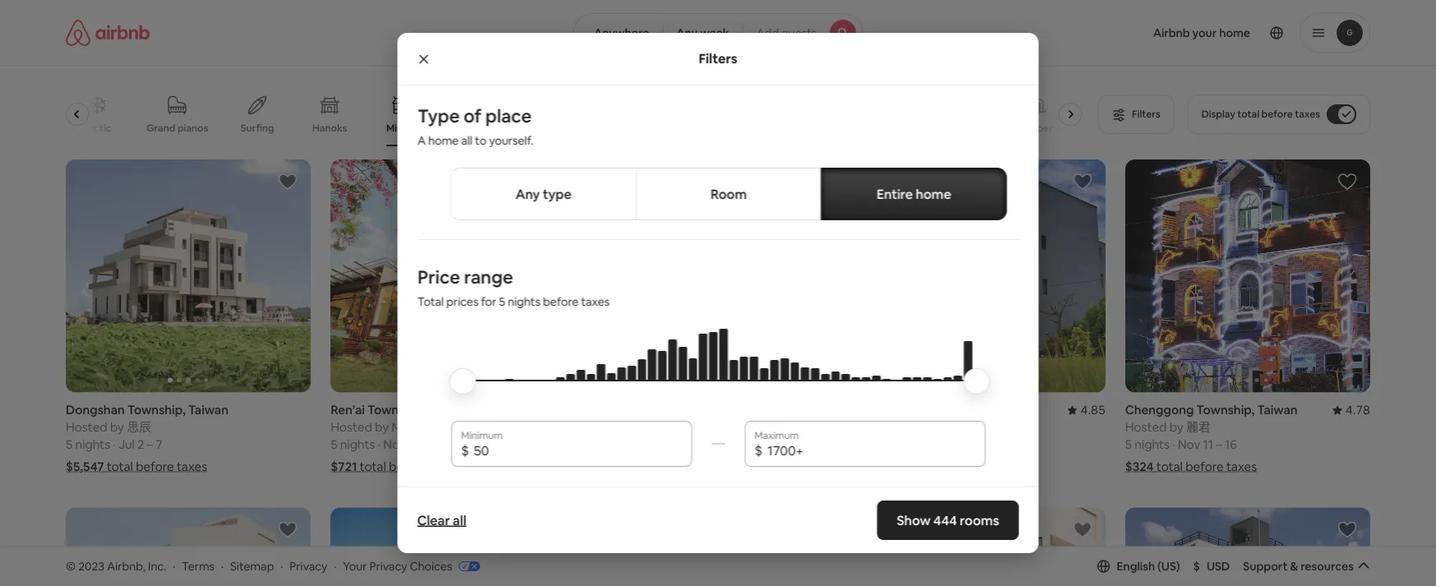 Task type: describe. For each thing, give the bounding box(es) containing it.
(us)
[[1157, 559, 1180, 574]]

township, for 麗君
[[1196, 402, 1255, 418]]

total right $1,693
[[900, 458, 926, 475]]

huts
[[506, 121, 526, 134]]

your privacy choices link
[[343, 559, 480, 575]]

arctic
[[83, 122, 112, 134]]

before inside price range total prices for 5 nights before taxes
[[543, 294, 578, 309]]

show for show map
[[680, 486, 710, 501]]

taiwan for chenggong township, taiwan hosted by 麗君 5 nights · nov 11 – 16 $324 total before taxes
[[1257, 402, 1298, 418]]

taxes inside dongshan township, taiwan hosted by 思辰 5 nights · jul 2 – 7 $5,547 total before taxes
[[177, 458, 207, 475]]

taiwan for wujie township, taiwan hosted by 姿華
[[956, 402, 997, 418]]

township, for margaret
[[367, 402, 426, 418]]

group containing shepherd's huts
[[66, 82, 1088, 146]]

4.85 out of 5 average rating image
[[1067, 402, 1105, 418]]

support
[[1243, 559, 1288, 574]]

dongshan township, taiwan hosted by 思辰 5 nights · jul 2 – 7 $5,547 total before taxes
[[66, 402, 229, 475]]

dec
[[699, 436, 722, 452]]

add to wishlist: xiulin township, taiwan image
[[808, 172, 827, 192]]

– inside the chenggong township, taiwan hosted by 麗君 5 nights · nov 11 – 16 $324 total before taxes
[[1216, 436, 1222, 452]]

11
[[1203, 436, 1213, 452]]

display total before taxes button
[[1188, 95, 1370, 134]]

a
[[417, 133, 425, 148]]

sitemap
[[230, 559, 274, 573]]

taxes inside price range total prices for 5 nights before taxes
[[581, 294, 609, 309]]

place
[[485, 104, 531, 127]]

township, for 姿華
[[896, 402, 954, 418]]

dongshan
[[66, 402, 125, 418]]

total inside ren'ai township, taiwan hosted by margaret 瑪格麗特 5 nights · nov 17 – 22 $721 total before taxes
[[360, 458, 386, 475]]

1 $ text field from the left
[[473, 442, 682, 459]]

guests
[[781, 25, 817, 40]]

english (us) button
[[1097, 559, 1180, 574]]

add
[[756, 25, 779, 40]]

nights inside the chenggong township, taiwan hosted by 麗君 5 nights · nov 11 – 16 $324 total before taxes
[[1135, 436, 1170, 452]]

5 inside dongshan township, taiwan hosted by 思辰 5 nights · jul 2 – 7 $5,547 total before taxes
[[66, 436, 73, 452]]

township, for 思辰
[[127, 402, 186, 418]]

show 444 rooms
[[897, 512, 999, 529]]

taxes inside hosted by 秀蘭 nov 29 – dec 4 $415 total before taxes
[[695, 458, 725, 475]]

all inside button
[[453, 512, 466, 529]]

add guests
[[756, 25, 817, 40]]

yourself.
[[489, 133, 533, 148]]

wujie
[[860, 402, 893, 418]]

ren'ai
[[331, 402, 365, 418]]

before inside the chenggong township, taiwan hosted by 麗君 5 nights · nov 11 – 16 $324 total before taxes
[[1185, 458, 1224, 475]]

nights inside price range total prices for 5 nights before taxes
[[507, 294, 540, 309]]

entire home button
[[820, 168, 1007, 220]]

1 horizontal spatial $
[[754, 442, 762, 459]]

2 horizontal spatial $
[[1193, 559, 1200, 574]]

5 inside the chenggong township, taiwan hosted by 麗君 5 nights · nov 11 – 16 $324 total before taxes
[[1125, 436, 1132, 452]]

姿華
[[921, 419, 946, 435]]

– inside hosted by 秀蘭 nov 29 – dec 4 $415 total before taxes
[[690, 436, 696, 452]]

taxes inside button
[[1295, 108, 1320, 120]]

nov inside hosted by 秀蘭 nov 29 – dec 4 $415 total before taxes
[[648, 436, 671, 452]]

english
[[1117, 559, 1155, 574]]

any week button
[[662, 13, 743, 53]]

total inside the chenggong township, taiwan hosted by 麗君 5 nights · nov 11 – 16 $324 total before taxes
[[1156, 458, 1183, 475]]

to
[[475, 133, 486, 148]]

by for ren'ai township, taiwan hosted by margaret 瑪格麗特 5 nights · nov 17 – 22 $721 total before taxes
[[375, 419, 389, 435]]

show for show 444 rooms
[[897, 512, 931, 529]]

profile element
[[882, 0, 1370, 66]]

$415
[[595, 458, 622, 475]]

taxes inside ren'ai township, taiwan hosted by margaret 瑪格麗特 5 nights · nov 17 – 22 $721 total before taxes
[[430, 458, 460, 475]]

any type
[[515, 185, 571, 202]]

entire home
[[876, 185, 951, 202]]

any week
[[676, 25, 729, 40]]

· right inc.
[[173, 559, 175, 573]]

none search field containing anywhere
[[573, 13, 863, 53]]

resources
[[1300, 559, 1354, 574]]

hosted by 秀蘭 nov 29 – dec 4 $415 total before taxes
[[595, 419, 732, 475]]

clear
[[417, 512, 450, 529]]

show 444 rooms link
[[877, 501, 1019, 540]]

&
[[1290, 559, 1298, 574]]

clear all button
[[409, 504, 475, 537]]

$324
[[1125, 458, 1154, 475]]

· right terms "link"
[[221, 559, 224, 573]]

total inside button
[[1237, 108, 1259, 120]]

· inside the chenggong township, taiwan hosted by 麗君 5 nights · nov 11 – 16 $324 total before taxes
[[1172, 436, 1175, 452]]

grand pianos
[[147, 122, 209, 134]]

map
[[712, 486, 736, 501]]

22
[[432, 436, 446, 452]]

4.78 out of 5 average rating image
[[1332, 402, 1370, 418]]

support & resources button
[[1243, 559, 1370, 574]]

nights inside dongshan township, taiwan hosted by 思辰 5 nights · jul 2 – 7 $5,547 total before taxes
[[75, 436, 110, 452]]

campers
[[1016, 122, 1058, 134]]

anywhere
[[594, 25, 649, 40]]

nov inside the chenggong township, taiwan hosted by 麗君 5 nights · nov 11 – 16 $324 total before taxes
[[1178, 436, 1200, 452]]

hanoks
[[313, 122, 348, 134]]

tab list inside filters dialog
[[450, 168, 1007, 220]]

prices
[[446, 294, 478, 309]]

english (us)
[[1117, 559, 1180, 574]]

· inside ren'ai township, taiwan hosted by margaret 瑪格麗特 5 nights · nov 17 – 22 $721 total before taxes
[[378, 436, 381, 452]]

total inside dongshan township, taiwan hosted by 思辰 5 nights · jul 2 – 7 $5,547 total before taxes
[[107, 458, 133, 475]]

anywhere button
[[573, 13, 663, 53]]

range
[[464, 265, 513, 289]]

瑪格麗特
[[446, 419, 496, 435]]

before inside dongshan township, taiwan hosted by 思辰 5 nights · jul 2 – 7 $5,547 total before taxes
[[136, 458, 174, 475]]

nights inside ren'ai township, taiwan hosted by margaret 瑪格麗特 5 nights · nov 17 – 22 $721 total before taxes
[[340, 436, 375, 452]]

show map
[[680, 486, 736, 501]]

ren'ai township, taiwan hosted by margaret 瑪格麗特 5 nights · nov 17 – 22 $721 total before taxes
[[331, 402, 496, 475]]

room
[[710, 185, 746, 202]]

by for wujie township, taiwan hosted by 姿華
[[905, 419, 919, 435]]

taiwan for dongshan township, taiwan hosted by 思辰 5 nights · jul 2 – 7 $5,547 total before taxes
[[188, 402, 229, 418]]



Task type: vqa. For each thing, say whether or not it's contained in the screenshot.
'Pricing Your Place'
no



Task type: locate. For each thing, give the bounding box(es) containing it.
4 – from the left
[[1216, 436, 1222, 452]]

filters dialog
[[397, 33, 1039, 586]]

home right the a
[[428, 133, 458, 148]]

– left 7
[[147, 436, 153, 452]]

township, up margaret
[[367, 402, 426, 418]]

any type button
[[450, 168, 636, 220]]

any left the week
[[676, 25, 698, 40]]

5 up $721
[[331, 436, 337, 452]]

· left jul
[[113, 436, 116, 452]]

1 – from the left
[[147, 436, 153, 452]]

0 horizontal spatial nov
[[383, 436, 406, 452]]

$1,693
[[860, 458, 897, 475]]

$ left the usd
[[1193, 559, 1200, 574]]

5 hosted from the left
[[1125, 419, 1167, 435]]

麗君
[[1186, 419, 1211, 435]]

1 taiwan from the left
[[188, 402, 229, 418]]

home inside button
[[915, 185, 951, 202]]

$721
[[331, 458, 357, 475]]

· left 11 in the right bottom of the page
[[1172, 436, 1175, 452]]

by left 麗君
[[1169, 419, 1183, 435]]

2 $ text field from the left
[[767, 442, 975, 459]]

2 – from the left
[[690, 436, 696, 452]]

5 by from the left
[[1169, 419, 1183, 435]]

taiwan inside ren'ai township, taiwan hosted by margaret 瑪格麗特 5 nights · nov 17 – 22 $721 total before taxes
[[428, 402, 469, 418]]

show
[[680, 486, 710, 501], [897, 512, 931, 529]]

display
[[1201, 108, 1235, 120]]

nights right for
[[507, 294, 540, 309]]

by left margaret
[[375, 419, 389, 435]]

5 right for
[[499, 294, 505, 309]]

tab list
[[450, 168, 1007, 220]]

2 hosted from the left
[[595, 419, 637, 435]]

sitemap link
[[230, 559, 274, 573]]

hosted down wujie
[[860, 419, 902, 435]]

1 privacy from the left
[[290, 559, 327, 573]]

0 vertical spatial any
[[676, 25, 698, 40]]

· left 17
[[378, 436, 381, 452]]

type of place a home all to yourself.
[[417, 104, 533, 148]]

3 taiwan from the left
[[956, 402, 997, 418]]

$ text field
[[473, 442, 682, 459], [767, 442, 975, 459]]

shepherd's
[[452, 121, 503, 134]]

·
[[113, 436, 116, 452], [378, 436, 381, 452], [1172, 436, 1175, 452], [173, 559, 175, 573], [221, 559, 224, 573], [280, 559, 283, 573], [334, 559, 337, 573]]

most stays cost more than $425 per night. image
[[464, 329, 972, 428]]

0 horizontal spatial $
[[461, 442, 469, 459]]

all right clear
[[453, 512, 466, 529]]

· inside dongshan township, taiwan hosted by 思辰 5 nights · jul 2 – 7 $5,547 total before taxes
[[113, 436, 116, 452]]

add to wishlist: ren'ai township, taiwan image
[[543, 172, 563, 192]]

2 privacy from the left
[[369, 559, 407, 573]]

hosted for wujie township, taiwan hosted by 姿華
[[860, 419, 902, 435]]

taxes
[[1295, 108, 1320, 120], [581, 294, 609, 309], [177, 458, 207, 475], [695, 458, 725, 475], [430, 458, 460, 475], [970, 458, 1001, 475], [1226, 458, 1257, 475]]

– inside dongshan township, taiwan hosted by 思辰 5 nights · jul 2 – 7 $5,547 total before taxes
[[147, 436, 153, 452]]

type
[[542, 185, 571, 202]]

思辰
[[127, 419, 151, 435]]

grand
[[147, 122, 176, 134]]

home
[[428, 133, 458, 148], [915, 185, 951, 202]]

3 township, from the left
[[896, 402, 954, 418]]

home right entire
[[915, 185, 951, 202]]

before inside button
[[1261, 108, 1293, 120]]

4.78
[[1345, 402, 1370, 418]]

before
[[1261, 108, 1293, 120], [543, 294, 578, 309], [136, 458, 174, 475], [654, 458, 692, 475], [389, 458, 427, 475], [929, 458, 967, 475], [1185, 458, 1224, 475]]

0 horizontal spatial home
[[428, 133, 458, 148]]

taiwan inside the chenggong township, taiwan hosted by 麗君 5 nights · nov 11 – 16 $324 total before taxes
[[1257, 402, 1298, 418]]

hosted inside ren'ai township, taiwan hosted by margaret 瑪格麗特 5 nights · nov 17 – 22 $721 total before taxes
[[331, 419, 372, 435]]

1 vertical spatial any
[[515, 185, 539, 202]]

· left your
[[334, 559, 337, 573]]

hosted up $415
[[595, 419, 637, 435]]

add to wishlist: magong city, taiwan image
[[1073, 520, 1092, 539]]

choices
[[410, 559, 452, 573]]

5 up $5,547
[[66, 436, 73, 452]]

nights up $721
[[340, 436, 375, 452]]

usd
[[1207, 559, 1230, 574]]

0 horizontal spatial $ text field
[[473, 442, 682, 459]]

© 2023 airbnb, inc. ·
[[66, 559, 175, 573]]

any inside tab list
[[515, 185, 539, 202]]

type
[[417, 104, 459, 127]]

2
[[137, 436, 144, 452]]

terms link
[[182, 559, 215, 573]]

township, inside dongshan township, taiwan hosted by 思辰 5 nights · jul 2 – 7 $5,547 total before taxes
[[127, 402, 186, 418]]

minsus
[[387, 122, 418, 134]]

tab list containing any type
[[450, 168, 1007, 220]]

$
[[461, 442, 469, 459], [754, 442, 762, 459], [1193, 559, 1200, 574]]

terms
[[182, 559, 215, 573]]

township, inside the chenggong township, taiwan hosted by 麗君 5 nights · nov 11 – 16 $324 total before taxes
[[1196, 402, 1255, 418]]

4 taiwan from the left
[[1257, 402, 1298, 418]]

before inside hosted by 秀蘭 nov 29 – dec 4 $415 total before taxes
[[654, 458, 692, 475]]

add guests button
[[742, 13, 863, 53]]

wujie township, taiwan hosted by 姿華
[[860, 402, 997, 435]]

price
[[417, 265, 460, 289]]

before right display
[[1261, 108, 1293, 120]]

add to wishlist: magong, taiwan image
[[278, 520, 298, 539]]

any left add to wishlist: ren'ai township, taiwan icon
[[515, 185, 539, 202]]

all inside type of place a home all to yourself.
[[461, 133, 472, 148]]

township, up 麗君
[[1196, 402, 1255, 418]]

1 horizontal spatial show
[[897, 512, 931, 529]]

before inside ren'ai township, taiwan hosted by margaret 瑪格麗特 5 nights · nov 17 – 22 $721 total before taxes
[[389, 458, 427, 475]]

nov down 秀蘭
[[648, 436, 671, 452]]

show left map
[[680, 486, 710, 501]]

3 nov from the left
[[1178, 436, 1200, 452]]

2 township, from the left
[[367, 402, 426, 418]]

hosted down dongshan at the left
[[66, 419, 107, 435]]

4 township, from the left
[[1196, 402, 1255, 418]]

hosted for dongshan township, taiwan hosted by 思辰 5 nights · jul 2 – 7 $5,547 total before taxes
[[66, 419, 107, 435]]

show inside button
[[680, 486, 710, 501]]

clear all
[[417, 512, 466, 529]]

of
[[463, 104, 481, 127]]

add to wishlist: wujie township, taiwan image
[[1073, 172, 1092, 192]]

your
[[343, 559, 367, 573]]

privacy down add to wishlist: magong, taiwan image
[[290, 559, 327, 573]]

for
[[481, 294, 496, 309]]

nov left 17
[[383, 436, 406, 452]]

taiwan for ren'ai township, taiwan hosted by margaret 瑪格麗特 5 nights · nov 17 – 22 $721 total before taxes
[[428, 402, 469, 418]]

$5,547
[[66, 458, 104, 475]]

1 township, from the left
[[127, 402, 186, 418]]

7
[[156, 436, 163, 452]]

any for any week
[[676, 25, 698, 40]]

total right $415
[[625, 458, 651, 475]]

total
[[1237, 108, 1259, 120], [107, 458, 133, 475], [625, 458, 651, 475], [360, 458, 386, 475], [900, 458, 926, 475], [1156, 458, 1183, 475]]

show left 444
[[897, 512, 931, 529]]

total right display
[[1237, 108, 1259, 120]]

hosted inside the chenggong township, taiwan hosted by 麗君 5 nights · nov 11 – 16 $324 total before taxes
[[1125, 419, 1167, 435]]

by for dongshan township, taiwan hosted by 思辰 5 nights · jul 2 – 7 $5,547 total before taxes
[[110, 419, 124, 435]]

by inside ren'ai township, taiwan hosted by margaret 瑪格麗特 5 nights · nov 17 – 22 $721 total before taxes
[[375, 419, 389, 435]]

4
[[725, 436, 732, 452]]

3 – from the left
[[423, 436, 429, 452]]

by left 秀蘭
[[640, 419, 654, 435]]

hosted down ren'ai
[[331, 419, 372, 435]]

– right 11 in the right bottom of the page
[[1216, 436, 1222, 452]]

township, inside ren'ai township, taiwan hosted by margaret 瑪格麗特 5 nights · nov 17 – 22 $721 total before taxes
[[367, 402, 426, 418]]

airbnb,
[[107, 559, 145, 573]]

before down 7
[[136, 458, 174, 475]]

1 horizontal spatial home
[[915, 185, 951, 202]]

by for chenggong township, taiwan hosted by 麗君 5 nights · nov 11 – 16 $324 total before taxes
[[1169, 419, 1183, 435]]

before down "姿華"
[[929, 458, 967, 475]]

5 inside price range total prices for 5 nights before taxes
[[499, 294, 505, 309]]

by left "姿華"
[[905, 419, 919, 435]]

before down 29
[[654, 458, 692, 475]]

total right $721
[[360, 458, 386, 475]]

privacy inside your privacy choices link
[[369, 559, 407, 573]]

hosted inside dongshan township, taiwan hosted by 思辰 5 nights · jul 2 – 7 $5,547 total before taxes
[[66, 419, 107, 435]]

0 horizontal spatial privacy
[[290, 559, 327, 573]]

0 vertical spatial show
[[680, 486, 710, 501]]

add to wishlist: dongshan township, taiwan image
[[278, 172, 298, 192]]

week
[[700, 25, 729, 40]]

0 horizontal spatial show
[[680, 486, 710, 501]]

nights up $324
[[1135, 436, 1170, 452]]

16
[[1225, 436, 1237, 452]]

total inside hosted by 秀蘭 nov 29 – dec 4 $415 total before taxes
[[625, 458, 651, 475]]

$ right 4
[[754, 442, 762, 459]]

before down 17
[[389, 458, 427, 475]]

1 horizontal spatial nov
[[648, 436, 671, 452]]

3 hosted from the left
[[331, 419, 372, 435]]

shepherd's huts
[[452, 121, 526, 134]]

by inside hosted by 秀蘭 nov 29 – dec 4 $415 total before taxes
[[640, 419, 654, 435]]

5 up $324
[[1125, 436, 1132, 452]]

group
[[66, 82, 1088, 146], [66, 159, 311, 392], [331, 159, 576, 392], [595, 159, 841, 392], [860, 159, 1105, 392], [1125, 159, 1370, 392], [66, 507, 311, 586], [331, 507, 576, 586], [595, 507, 841, 586], [860, 507, 1105, 586], [1125, 507, 1370, 586]]

margaret
[[392, 419, 444, 435]]

pianos
[[178, 122, 209, 134]]

hosted for chenggong township, taiwan hosted by 麗君 5 nights · nov 11 – 16 $324 total before taxes
[[1125, 419, 1167, 435]]

4 hosted from the left
[[860, 419, 902, 435]]

filters
[[699, 50, 737, 67]]

all left to on the left
[[461, 133, 472, 148]]

township, up 思辰
[[127, 402, 186, 418]]

1 vertical spatial home
[[915, 185, 951, 202]]

2 nov from the left
[[383, 436, 406, 452]]

chenggong township, taiwan hosted by 麗君 5 nights · nov 11 – 16 $324 total before taxes
[[1125, 402, 1298, 475]]

by up jul
[[110, 419, 124, 435]]

taiwan
[[188, 402, 229, 418], [428, 402, 469, 418], [956, 402, 997, 418], [1257, 402, 1298, 418]]

1 by from the left
[[110, 419, 124, 435]]

by inside the chenggong township, taiwan hosted by 麗君 5 nights · nov 11 – 16 $324 total before taxes
[[1169, 419, 1183, 435]]

taiwan inside dongshan township, taiwan hosted by 思辰 5 nights · jul 2 – 7 $5,547 total before taxes
[[188, 402, 229, 418]]

add to wishlist: chenggong township, taiwan image
[[1337, 172, 1357, 192]]

秀蘭
[[656, 419, 681, 435]]

1 vertical spatial show
[[897, 512, 931, 529]]

by inside wujie township, taiwan hosted by 姿華
[[905, 419, 919, 435]]

None search field
[[573, 13, 863, 53]]

show inside filters dialog
[[897, 512, 931, 529]]

0 horizontal spatial any
[[515, 185, 539, 202]]

support & resources
[[1243, 559, 1354, 574]]

1 hosted from the left
[[66, 419, 107, 435]]

17
[[408, 436, 420, 452]]

2 by from the left
[[640, 419, 654, 435]]

taxes inside the chenggong township, taiwan hosted by 麗君 5 nights · nov 11 – 16 $324 total before taxes
[[1226, 458, 1257, 475]]

show map button
[[664, 474, 772, 513]]

township,
[[127, 402, 186, 418], [367, 402, 426, 418], [896, 402, 954, 418], [1196, 402, 1255, 418]]

display total before taxes
[[1201, 108, 1320, 120]]

$ down 瑪格麗特
[[461, 442, 469, 459]]

total down jul
[[107, 458, 133, 475]]

– right 17
[[423, 436, 429, 452]]

1 horizontal spatial any
[[676, 25, 698, 40]]

any inside search field
[[676, 25, 698, 40]]

entire
[[876, 185, 913, 202]]

0 vertical spatial home
[[428, 133, 458, 148]]

total
[[417, 294, 443, 309]]

before down 11 in the right bottom of the page
[[1185, 458, 1224, 475]]

$ usd
[[1193, 559, 1230, 574]]

township, up "姿華"
[[896, 402, 954, 418]]

©
[[66, 559, 76, 573]]

hosted for ren'ai township, taiwan hosted by margaret 瑪格麗特 5 nights · nov 17 – 22 $721 total before taxes
[[331, 419, 372, 435]]

–
[[147, 436, 153, 452], [690, 436, 696, 452], [423, 436, 429, 452], [1216, 436, 1222, 452]]

4 by from the left
[[905, 419, 919, 435]]

hosted
[[66, 419, 107, 435], [595, 419, 637, 435], [331, 419, 372, 435], [860, 419, 902, 435], [1125, 419, 1167, 435]]

5 inside ren'ai township, taiwan hosted by margaret 瑪格麗特 5 nights · nov 17 – 22 $721 total before taxes
[[331, 436, 337, 452]]

2 taiwan from the left
[[428, 402, 469, 418]]

privacy
[[290, 559, 327, 573], [369, 559, 407, 573]]

2023
[[78, 559, 105, 573]]

1 horizontal spatial $ text field
[[767, 442, 975, 459]]

444
[[933, 512, 957, 529]]

29
[[673, 436, 687, 452]]

– right 29
[[690, 436, 696, 452]]

1 nov from the left
[[648, 436, 671, 452]]

rooms
[[960, 512, 999, 529]]

hosted inside hosted by 秀蘭 nov 29 – dec 4 $415 total before taxes
[[595, 419, 637, 435]]

before right for
[[543, 294, 578, 309]]

jul
[[119, 436, 135, 452]]

add to wishlist: yuanshan township, taiwan image
[[1337, 520, 1357, 539]]

taiwan inside wujie township, taiwan hosted by 姿華
[[956, 402, 997, 418]]

– inside ren'ai township, taiwan hosted by margaret 瑪格麗特 5 nights · nov 17 – 22 $721 total before taxes
[[423, 436, 429, 452]]

home inside type of place a home all to yourself.
[[428, 133, 458, 148]]

privacy right your
[[369, 559, 407, 573]]

your privacy choices
[[343, 559, 452, 573]]

nov left 11 in the right bottom of the page
[[1178, 436, 1200, 452]]

inc.
[[148, 559, 166, 573]]

1 vertical spatial all
[[453, 512, 466, 529]]

township, inside wujie township, taiwan hosted by 姿華
[[896, 402, 954, 418]]

3 by from the left
[[375, 419, 389, 435]]

hosted inside wujie township, taiwan hosted by 姿華
[[860, 419, 902, 435]]

privacy link
[[290, 559, 327, 573]]

surfing
[[241, 122, 275, 134]]

any
[[676, 25, 698, 40], [515, 185, 539, 202]]

by inside dongshan township, taiwan hosted by 思辰 5 nights · jul 2 – 7 $5,547 total before taxes
[[110, 419, 124, 435]]

nights up $5,547
[[75, 436, 110, 452]]

price range total prices for 5 nights before taxes
[[417, 265, 609, 309]]

· left privacy link
[[280, 559, 283, 573]]

4.85
[[1081, 402, 1105, 418]]

2 horizontal spatial nov
[[1178, 436, 1200, 452]]

1 horizontal spatial privacy
[[369, 559, 407, 573]]

nov inside ren'ai township, taiwan hosted by margaret 瑪格麗特 5 nights · nov 17 – 22 $721 total before taxes
[[383, 436, 406, 452]]

hosted down chenggong
[[1125, 419, 1167, 435]]

total right $324
[[1156, 458, 1183, 475]]

any for any type
[[515, 185, 539, 202]]

chenggong
[[1125, 402, 1194, 418]]

0 vertical spatial all
[[461, 133, 472, 148]]

room button
[[635, 168, 821, 220]]



